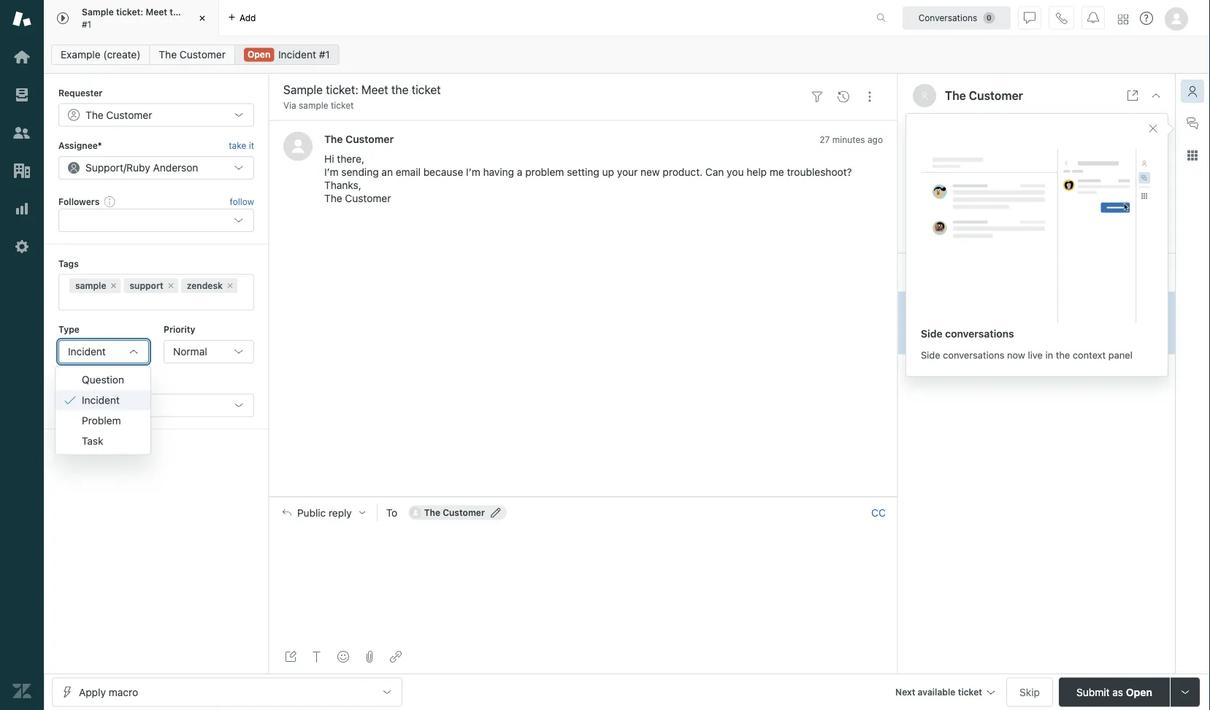 Task type: locate. For each thing, give the bounding box(es) containing it.
incident
[[278, 49, 316, 61], [68, 346, 106, 358], [82, 394, 120, 407]]

english
[[982, 170, 1016, 182]]

0 horizontal spatial 27
[[820, 134, 830, 145]]

#1
[[82, 19, 91, 29], [319, 49, 330, 61]]

zendesk products image
[[1118, 14, 1128, 24]]

open down add
[[248, 49, 270, 60]]

0 horizontal spatial the customer link
[[149, 45, 235, 65]]

view more details image
[[1127, 90, 1139, 102]]

thu, 15:46 cst
[[982, 147, 1055, 159]]

0 vertical spatial meet
[[146, 7, 167, 17]]

0 vertical spatial ago
[[868, 134, 883, 145]]

0 vertical spatial sample
[[299, 100, 328, 111]]

1 horizontal spatial remove image
[[226, 282, 234, 290]]

incident down 'linked problem'
[[82, 394, 120, 407]]

1 vertical spatial #1
[[319, 49, 330, 61]]

1 vertical spatial incident
[[68, 346, 106, 358]]

0 vertical spatial incident
[[278, 49, 316, 61]]

the
[[159, 49, 177, 61], [945, 89, 966, 103], [85, 109, 103, 121], [324, 133, 343, 145], [324, 192, 342, 204], [424, 508, 440, 518]]

1 vertical spatial open
[[972, 334, 994, 344]]

0 vertical spatial close image
[[195, 11, 210, 26]]

0 horizontal spatial ago
[[868, 134, 883, 145]]

0 horizontal spatial sample
[[82, 7, 114, 17]]

ticket actions image
[[864, 91, 876, 103]]

customer down the add 'dropdown button'
[[180, 49, 226, 61]]

side
[[921, 328, 943, 340], [921, 350, 940, 361]]

states)
[[1056, 170, 1090, 182]]

0 vertical spatial open
[[248, 49, 270, 60]]

incident for incident option
[[82, 394, 120, 407]]

the inside requester element
[[85, 109, 103, 121]]

the right in
[[1056, 350, 1070, 361]]

1 vertical spatial close image
[[1150, 90, 1162, 102]]

#1 up the via sample ticket
[[319, 49, 330, 61]]

the inside sample ticket: meet the ticket #1
[[170, 7, 184, 17]]

zendesk image
[[12, 682, 31, 701]]

notifications image
[[1088, 12, 1099, 24]]

ticket: up 27 minutes ago text box
[[979, 301, 1008, 313]]

ticket right via
[[331, 100, 354, 111]]

language
[[913, 170, 959, 182]]

0 horizontal spatial meet
[[146, 7, 167, 17]]

customer up / in the left of the page
[[106, 109, 152, 121]]

i'm left the having
[[466, 166, 480, 178]]

incident inside secondary element
[[278, 49, 316, 61]]

public reply
[[297, 507, 352, 519]]

english (united states)
[[982, 170, 1090, 182]]

the for sample ticket: meet the ticket #1
[[170, 7, 184, 17]]

priority
[[164, 325, 195, 335]]

apps image
[[1187, 150, 1199, 161]]

ago up side conversations now live in the context panel
[[989, 318, 1005, 328]]

apply macro
[[79, 687, 138, 699]]

example (create)
[[61, 49, 141, 61]]

incident up via
[[278, 49, 316, 61]]

skip
[[1020, 687, 1040, 699]]

the up in
[[1038, 301, 1053, 313]]

0 horizontal spatial close image
[[195, 11, 210, 26]]

side for side conversations now live in the context panel
[[921, 350, 940, 361]]

local time
[[913, 147, 961, 159]]

problem right a
[[525, 166, 564, 178]]

0 horizontal spatial open
[[248, 49, 270, 60]]

the customer down sample ticket: meet the ticket #1
[[159, 49, 226, 61]]

27 inside sample ticket: meet the ticket 27 minutes ago status open
[[941, 318, 952, 328]]

close image
[[195, 11, 210, 26], [1150, 90, 1162, 102]]

0 horizontal spatial minutes
[[832, 134, 865, 145]]

the inside hi there, i'm sending an email because i'm having a problem setting up your new product. can you help me troubleshoot? thanks, the customer
[[324, 192, 342, 204]]

ago inside sample ticket: meet the ticket 27 minutes ago status open
[[989, 318, 1005, 328]]

ticket up "context"
[[1056, 301, 1082, 313]]

cst
[[1035, 147, 1055, 159]]

insert emojis image
[[337, 652, 349, 663]]

0 horizontal spatial i'm
[[324, 166, 339, 178]]

minutes down events image
[[832, 134, 865, 145]]

ago
[[868, 134, 883, 145], [989, 318, 1005, 328]]

problem up incident option
[[89, 378, 125, 389]]

skip button
[[1006, 678, 1053, 707]]

Subject field
[[280, 81, 801, 99]]

1 vertical spatial ticket:
[[979, 301, 1008, 313]]

question
[[82, 374, 124, 386]]

sample left remove icon
[[75, 281, 106, 291]]

take it button
[[229, 138, 254, 153]]

0 horizontal spatial ticket:
[[116, 7, 143, 17]]

panel
[[1109, 350, 1133, 361]]

side conversations
[[921, 328, 1014, 340]]

meet
[[146, 7, 167, 17], [1011, 301, 1035, 313]]

#1 up "example"
[[82, 19, 91, 29]]

1 horizontal spatial the customer link
[[324, 133, 394, 145]]

in
[[1046, 350, 1053, 361]]

2 side from the top
[[921, 350, 940, 361]]

0 vertical spatial 27
[[820, 134, 830, 145]]

remove image for zendesk
[[226, 282, 234, 290]]

the customer link up there,
[[324, 133, 394, 145]]

product.
[[663, 166, 703, 178]]

available
[[918, 688, 956, 698]]

normal
[[173, 346, 207, 358]]

0 vertical spatial the
[[170, 7, 184, 17]]

1 horizontal spatial 27
[[941, 318, 952, 328]]

the down sample ticket: meet the ticket #1
[[159, 49, 177, 61]]

the inside sample ticket: meet the ticket 27 minutes ago status open
[[1038, 301, 1053, 313]]

sample right via
[[299, 100, 328, 111]]

remove image
[[166, 282, 175, 290], [226, 282, 234, 290]]

problem
[[525, 166, 564, 178], [89, 378, 125, 389]]

conversations down side conversations
[[943, 350, 1005, 361]]

meet up example (create) button
[[146, 7, 167, 17]]

submit as open
[[1077, 687, 1153, 699]]

close image right view more details icon at the right top of page
[[1150, 90, 1162, 102]]

0 horizontal spatial sample
[[75, 281, 106, 291]]

1 horizontal spatial open
[[972, 334, 994, 344]]

2 vertical spatial incident
[[82, 394, 120, 407]]

2 vertical spatial the
[[1056, 350, 1070, 361]]

minutes up status on the right top of page
[[954, 318, 987, 328]]

next available ticket button
[[889, 678, 1001, 710]]

remove image for support
[[166, 282, 175, 290]]

1 horizontal spatial close image
[[1150, 90, 1162, 102]]

incident inside option
[[82, 394, 120, 407]]

0 vertical spatial ticket:
[[116, 7, 143, 17]]

open right as
[[1126, 687, 1153, 699]]

open down 27 minutes ago text box
[[972, 334, 994, 344]]

avatar image
[[283, 132, 313, 161]]

draft mode image
[[285, 652, 297, 663]]

ticket: up '(create)'
[[116, 7, 143, 17]]

0 vertical spatial side
[[921, 328, 943, 340]]

tab
[[44, 0, 219, 37]]

the down requester
[[85, 109, 103, 121]]

1 horizontal spatial sample
[[299, 100, 328, 111]]

1 vertical spatial problem
[[89, 378, 125, 389]]

conversations up now
[[945, 328, 1014, 340]]

remove image right zendesk
[[226, 282, 234, 290]]

remove image right 'support'
[[166, 282, 175, 290]]

1 vertical spatial the customer link
[[324, 133, 394, 145]]

the
[[170, 7, 184, 17], [1038, 301, 1053, 313], [1056, 350, 1070, 361]]

meet up side conversations now live in the context panel
[[1011, 301, 1035, 313]]

ticket: inside sample ticket: meet the ticket #1
[[116, 7, 143, 17]]

0 vertical spatial the customer link
[[149, 45, 235, 65]]

ticket right available
[[958, 688, 982, 698]]

sample up 27 minutes ago text box
[[941, 301, 977, 313]]

customer inside requester element
[[106, 109, 152, 121]]

tabs tab list
[[44, 0, 861, 37]]

sample
[[299, 100, 328, 111], [75, 281, 106, 291]]

0 vertical spatial problem
[[525, 166, 564, 178]]

meet inside sample ticket: meet the ticket #1
[[146, 7, 167, 17]]

ticket: for sample ticket: meet the ticket #1
[[116, 7, 143, 17]]

2 horizontal spatial the
[[1056, 350, 1070, 361]]

1 horizontal spatial minutes
[[954, 318, 987, 328]]

follow button
[[230, 195, 254, 208]]

0 horizontal spatial problem
[[89, 378, 125, 389]]

1 horizontal spatial meet
[[1011, 301, 1035, 313]]

0 vertical spatial minutes
[[832, 134, 865, 145]]

i'm
[[324, 166, 339, 178], [466, 166, 480, 178]]

the customer up there,
[[324, 133, 394, 145]]

1 vertical spatial sample
[[75, 281, 106, 291]]

1 vertical spatial ago
[[989, 318, 1005, 328]]

close image left the add 'dropdown button'
[[195, 11, 210, 26]]

1 horizontal spatial ticket:
[[979, 301, 1008, 313]]

the customer link down sample ticket: meet the ticket #1
[[149, 45, 235, 65]]

the customer link
[[149, 45, 235, 65], [324, 133, 394, 145]]

1 horizontal spatial problem
[[525, 166, 564, 178]]

hi there, i'm sending an email because i'm having a problem setting up your new product. can you help me troubleshoot? thanks, the customer
[[324, 153, 852, 204]]

0 horizontal spatial remove image
[[166, 282, 175, 290]]

problem inside hi there, i'm sending an email because i'm having a problem setting up your new product. can you help me troubleshoot? thanks, the customer
[[525, 166, 564, 178]]

incident down "type"
[[68, 346, 106, 358]]

sample inside sample ticket: meet the ticket 27 minutes ago status open
[[941, 301, 977, 313]]

reporting image
[[12, 199, 31, 218]]

Add user notes text field
[[982, 192, 1158, 242]]

1 vertical spatial 27
[[941, 318, 952, 328]]

having
[[483, 166, 514, 178]]

conversations
[[919, 13, 977, 23]]

0 vertical spatial #1
[[82, 19, 91, 29]]

27 up status on the right top of page
[[941, 318, 952, 328]]

ticket inside sample ticket: meet the ticket 27 minutes ago status open
[[1056, 301, 1082, 313]]

1 horizontal spatial i'm
[[466, 166, 480, 178]]

the customer down requester
[[85, 109, 152, 121]]

apply
[[79, 687, 106, 699]]

1 horizontal spatial #1
[[319, 49, 330, 61]]

1 vertical spatial conversations
[[943, 350, 1005, 361]]

1 vertical spatial side
[[921, 350, 940, 361]]

conversations
[[945, 328, 1014, 340], [943, 350, 1005, 361]]

zendesk support image
[[12, 9, 31, 28]]

the customer up thu,
[[945, 89, 1023, 103]]

1 vertical spatial the
[[1038, 301, 1053, 313]]

ticket: inside sample ticket: meet the ticket 27 minutes ago status open
[[979, 301, 1008, 313]]

as
[[1113, 687, 1123, 699]]

27
[[820, 134, 830, 145], [941, 318, 952, 328]]

customer down sending
[[345, 192, 391, 204]]

27 minutes ago
[[820, 134, 883, 145]]

0 vertical spatial conversations
[[945, 328, 1014, 340]]

0 horizontal spatial #1
[[82, 19, 91, 29]]

the inside secondary element
[[159, 49, 177, 61]]

1 side from the top
[[921, 328, 943, 340]]

linked
[[58, 378, 87, 389]]

public reply button
[[270, 498, 377, 528]]

minutes
[[832, 134, 865, 145], [954, 318, 987, 328]]

2 i'm from the left
[[466, 166, 480, 178]]

thu,
[[982, 147, 1003, 159]]

1 horizontal spatial the
[[1038, 301, 1053, 313]]

close image inside tab
[[195, 11, 210, 26]]

2 remove image from the left
[[226, 282, 234, 290]]

live
[[1028, 350, 1043, 361]]

secondary element
[[44, 40, 1210, 69]]

1 horizontal spatial sample
[[941, 301, 977, 313]]

take it
[[229, 141, 254, 151]]

the up hi
[[324, 133, 343, 145]]

hi
[[324, 153, 334, 165]]

1 i'm from the left
[[324, 166, 339, 178]]

normal button
[[164, 340, 254, 364]]

0 horizontal spatial the
[[170, 7, 184, 17]]

1 remove image from the left
[[166, 282, 175, 290]]

ticket left the add 'dropdown button'
[[186, 7, 210, 17]]

1 vertical spatial meet
[[1011, 301, 1035, 313]]

sample up example (create)
[[82, 7, 114, 17]]

linked problem
[[58, 378, 125, 389]]

1 vertical spatial sample
[[941, 301, 977, 313]]

1 vertical spatial minutes
[[954, 318, 987, 328]]

incident inside 'popup button'
[[68, 346, 106, 358]]

ago down ticket actions "image"
[[868, 134, 883, 145]]

2 vertical spatial open
[[1126, 687, 1153, 699]]

type
[[58, 325, 80, 335]]

support
[[130, 281, 163, 291]]

27 up troubleshoot?
[[820, 134, 830, 145]]

meet inside sample ticket: meet the ticket 27 minutes ago status open
[[1011, 301, 1035, 313]]

1 horizontal spatial ago
[[989, 318, 1005, 328]]

the down thanks,
[[324, 192, 342, 204]]

i'm down hi
[[324, 166, 339, 178]]

sample inside sample ticket: meet the ticket #1
[[82, 7, 114, 17]]

incident for #1
[[278, 49, 316, 61]]

ticket:
[[116, 7, 143, 17], [979, 301, 1008, 313]]

customers image
[[12, 123, 31, 142]]

add link (cmd k) image
[[390, 652, 402, 663]]

meet for sample ticket: meet the ticket 27 minutes ago status open
[[1011, 301, 1035, 313]]

ticket inside sample ticket: meet the ticket #1
[[186, 7, 210, 17]]

the customer
[[159, 49, 226, 61], [945, 89, 1023, 103], [85, 109, 152, 121], [324, 133, 394, 145], [424, 508, 485, 518]]

the left the add 'dropdown button'
[[170, 7, 184, 17]]

0 vertical spatial sample
[[82, 7, 114, 17]]

it
[[249, 141, 254, 151]]



Task type: vqa. For each thing, say whether or not it's contained in the screenshot.
The Customer in the Requester element
yes



Task type: describe. For each thing, give the bounding box(es) containing it.
assignee*
[[58, 141, 102, 151]]

conversations for side conversations
[[945, 328, 1014, 340]]

open inside sample ticket: meet the ticket 27 minutes ago status open
[[972, 334, 994, 344]]

format text image
[[311, 652, 323, 663]]

user image
[[922, 92, 928, 100]]

user image
[[920, 91, 929, 100]]

add button
[[219, 0, 265, 36]]

context
[[1073, 350, 1106, 361]]

status
[[941, 334, 969, 344]]

remove image
[[109, 282, 118, 290]]

sample ticket: meet the ticket 27 minutes ago status open
[[941, 301, 1082, 344]]

events image
[[838, 91, 849, 103]]

info on adding followers image
[[104, 196, 116, 207]]

followers element
[[58, 209, 254, 232]]

/
[[123, 162, 126, 174]]

new
[[641, 166, 660, 178]]

hide composer image
[[577, 491, 589, 503]]

ruby
[[126, 162, 150, 174]]

assignee* element
[[58, 156, 254, 180]]

cc
[[871, 507, 886, 519]]

tags
[[58, 259, 79, 269]]

(create)
[[103, 49, 141, 61]]

customer@example.com image
[[410, 507, 421, 519]]

type list box
[[55, 366, 151, 455]]

setting
[[567, 166, 600, 178]]

incident option
[[56, 390, 150, 411]]

zendesk
[[187, 281, 223, 291]]

(united
[[1018, 170, 1053, 182]]

problem option
[[56, 411, 150, 431]]

because
[[423, 166, 463, 178]]

views image
[[12, 85, 31, 104]]

ticket inside popup button
[[958, 688, 982, 698]]

local
[[913, 147, 938, 159]]

#1 inside secondary element
[[319, 49, 330, 61]]

example
[[61, 49, 101, 61]]

open inside secondary element
[[248, 49, 270, 60]]

question option
[[56, 370, 150, 390]]

the right user image
[[945, 89, 966, 103]]

the customer right customer@example.com icon on the left bottom of the page
[[424, 508, 485, 518]]

via sample ticket
[[283, 100, 354, 111]]

sample ticket: meet the ticket #1
[[82, 7, 210, 29]]

support / ruby anderson
[[85, 162, 198, 174]]

support
[[85, 162, 123, 174]]

add attachment image
[[364, 652, 375, 663]]

2 horizontal spatial open
[[1126, 687, 1153, 699]]

troubleshoot?
[[787, 166, 852, 178]]

tab containing sample ticket: meet the ticket
[[44, 0, 219, 37]]

example (create) button
[[51, 45, 150, 65]]

-
[[68, 399, 73, 411]]

sample for sample ticket: meet the ticket 27 minutes ago status open
[[941, 301, 977, 313]]

up
[[602, 166, 614, 178]]

admin image
[[12, 237, 31, 256]]

ticket: for sample ticket: meet the ticket 27 minutes ago status open
[[979, 301, 1008, 313]]

customer inside hi there, i'm sending an email because i'm having a problem setting up your new product. can you help me troubleshoot? thanks, the customer
[[345, 192, 391, 204]]

macro
[[109, 687, 138, 699]]

button displays agent's chat status as invisible. image
[[1024, 12, 1036, 24]]

me
[[770, 166, 784, 178]]

main element
[[0, 0, 44, 711]]

the customer inside requester element
[[85, 109, 152, 121]]

a
[[517, 166, 523, 178]]

to
[[386, 507, 398, 519]]

minutes inside sample ticket: meet the ticket 27 minutes ago status open
[[954, 318, 987, 328]]

requester element
[[58, 103, 254, 127]]

displays possible ticket submission types image
[[1180, 687, 1191, 699]]

the customer link inside secondary element
[[149, 45, 235, 65]]

next available ticket
[[895, 688, 982, 698]]

conversations button
[[903, 6, 1011, 30]]

notes
[[913, 194, 941, 206]]

reply
[[329, 507, 352, 519]]

meet for sample ticket: meet the ticket #1
[[146, 7, 167, 17]]

incident #1
[[278, 49, 330, 61]]

there,
[[337, 153, 364, 165]]

now
[[1007, 350, 1025, 361]]

get started image
[[12, 47, 31, 66]]

email
[[396, 166, 421, 178]]

#1 inside sample ticket: meet the ticket #1
[[82, 19, 91, 29]]

task option
[[56, 431, 150, 452]]

the for sample ticket: meet the ticket 27 minutes ago status open
[[1038, 301, 1053, 313]]

you
[[727, 166, 744, 178]]

customer up thu,
[[969, 89, 1023, 103]]

the customer inside secondary element
[[159, 49, 226, 61]]

edit user image
[[491, 508, 501, 518]]

sending
[[341, 166, 379, 178]]

organizations image
[[12, 161, 31, 180]]

can
[[706, 166, 724, 178]]

help
[[747, 166, 767, 178]]

an
[[382, 166, 393, 178]]

cc button
[[871, 506, 886, 519]]

side for side conversations
[[921, 328, 943, 340]]

customer inside secondary element
[[180, 49, 226, 61]]

27 minutes ago text field
[[820, 134, 883, 145]]

next
[[895, 688, 915, 698]]

anderson
[[153, 162, 198, 174]]

time
[[941, 147, 961, 159]]

followers
[[58, 196, 100, 207]]

take
[[229, 141, 246, 151]]

customer context image
[[1187, 85, 1199, 97]]

problem
[[82, 415, 121, 427]]

get help image
[[1140, 12, 1153, 25]]

task
[[82, 435, 103, 447]]

incident button
[[58, 340, 149, 364]]

sample for sample ticket: meet the ticket #1
[[82, 7, 114, 17]]

requester
[[58, 88, 103, 98]]

filter image
[[811, 91, 823, 103]]

side conversations now live in the context panel
[[921, 350, 1133, 361]]

linked problem element
[[58, 394, 254, 417]]

thanks,
[[324, 179, 361, 191]]

15:46
[[1005, 147, 1032, 159]]

submit
[[1077, 687, 1110, 699]]

conversations for side conversations now live in the context panel
[[943, 350, 1005, 361]]

customer left edit user image on the left bottom
[[443, 508, 485, 518]]

add
[[240, 13, 256, 23]]

public
[[297, 507, 326, 519]]

customer up there,
[[346, 133, 394, 145]]

27 minutes ago text field
[[941, 318, 1005, 328]]

via
[[283, 100, 296, 111]]

the right customer@example.com icon on the left bottom of the page
[[424, 508, 440, 518]]

your
[[617, 166, 638, 178]]



